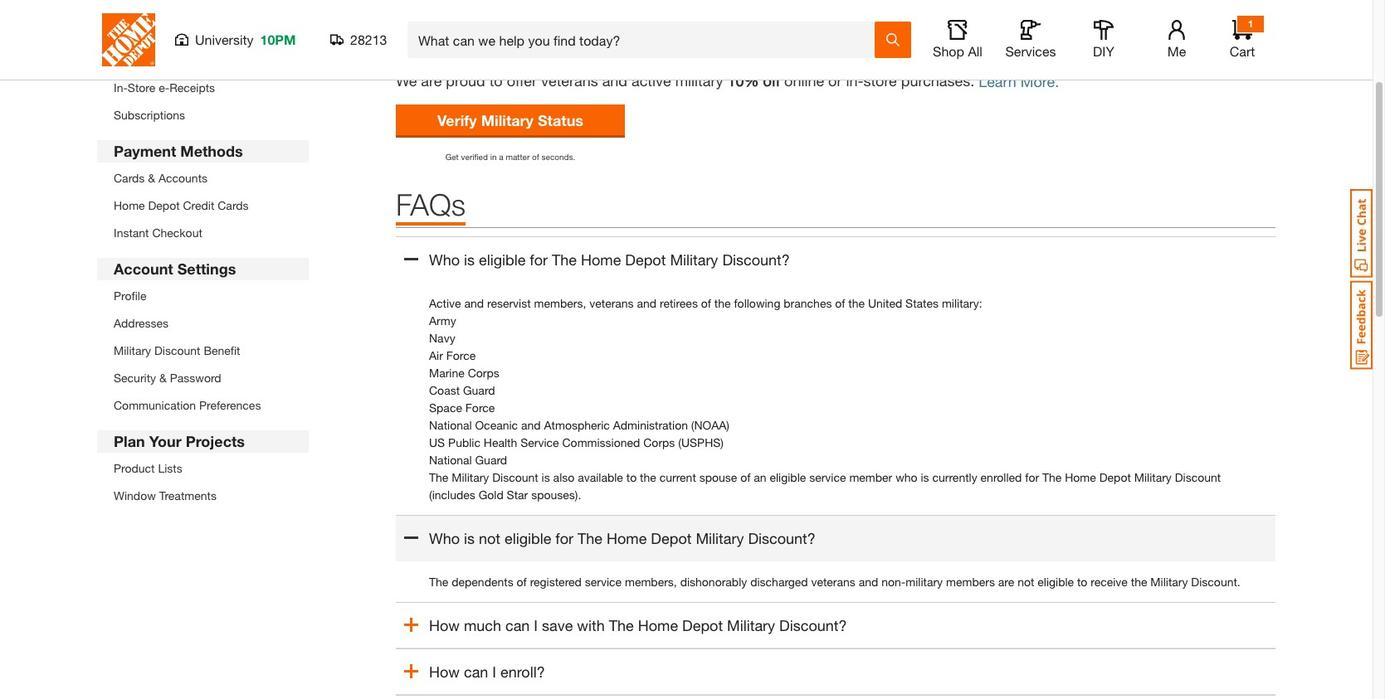 Task type: describe. For each thing, give the bounding box(es) containing it.
purchases.
[[901, 71, 975, 90]]

learn more. button
[[975, 72, 1059, 92]]

who is not eligible for the home depot military discount?
[[429, 530, 816, 548]]

can inside how can i enroll? dropdown button
[[464, 663, 488, 682]]

discount? inside dropdown button
[[748, 530, 816, 548]]

coast
[[429, 384, 460, 398]]

treatments
[[159, 489, 217, 503]]

of left registered
[[517, 575, 527, 590]]

1
[[1248, 17, 1254, 30]]

spouses).
[[531, 488, 581, 502]]

discount.
[[1191, 575, 1241, 590]]

and up service
[[521, 419, 541, 433]]

oceanic
[[475, 419, 518, 433]]

settings
[[177, 260, 236, 278]]

2 vertical spatial discount?
[[779, 617, 847, 635]]

status
[[538, 111, 583, 129]]

home inside active and reservist members, veterans and retirees of the following branches of the united states military: army navy air force marine corps coast guard space force national oceanic and atmospheric administration (noaa) us public health service commissioned corps (usphs) national guard the military discount is also available to the current spouse of an eligible service member who is currently enrolled for the home depot military discount (includes gold star spouses).
[[1065, 471, 1096, 485]]

communication preferences
[[114, 398, 261, 413]]

or
[[828, 71, 842, 90]]

10pm
[[260, 32, 296, 47]]

2 vertical spatial veterans
[[811, 575, 856, 590]]

home depot credit cards link
[[114, 198, 249, 212]]

air
[[429, 349, 443, 363]]

dependents
[[452, 575, 513, 590]]

is right who
[[921, 471, 929, 485]]

0 vertical spatial benefit
[[615, 20, 704, 56]]

currently
[[932, 471, 977, 485]]

how for how much can i save with the home depot military discount?
[[429, 617, 460, 635]]

services button
[[1004, 20, 1057, 60]]

more.
[[1021, 72, 1059, 91]]

the right receive
[[1131, 575, 1147, 590]]

commissioned
[[562, 436, 640, 450]]

28213 button
[[330, 32, 388, 48]]

1 vertical spatial cards
[[218, 198, 249, 212]]

public
[[448, 436, 481, 450]]

depot inside the how much can i save with the home depot military discount? dropdown button
[[682, 617, 723, 635]]

who
[[896, 471, 918, 485]]

1 vertical spatial service
[[585, 575, 622, 590]]

product lists link
[[114, 461, 182, 476]]

communication
[[114, 398, 196, 413]]

1 vertical spatial are
[[998, 575, 1014, 590]]

all
[[968, 43, 983, 59]]

1 vertical spatial military discount benefit
[[114, 344, 240, 358]]

administration
[[613, 419, 688, 433]]

discharged
[[750, 575, 808, 590]]

the home depot logo image
[[102, 13, 155, 66]]

university 10pm
[[195, 32, 296, 47]]

store for e-
[[128, 81, 155, 95]]

a
[[499, 152, 503, 162]]

receive
[[1091, 575, 1128, 590]]

how for how can i enroll?
[[429, 663, 460, 682]]

0 vertical spatial cards
[[114, 171, 145, 185]]

faqs
[[396, 187, 466, 223]]

off
[[763, 71, 780, 90]]

e-
[[159, 81, 169, 95]]

depot inside who is eligible for the home depot military discount? dropdown button
[[625, 251, 666, 269]]

branches
[[784, 297, 832, 311]]

for inside dropdown button
[[530, 251, 548, 269]]

1 horizontal spatial military
[[906, 575, 943, 590]]

(usphs)
[[678, 436, 724, 450]]

diy button
[[1077, 20, 1130, 60]]

profile
[[114, 289, 146, 303]]

0 vertical spatial discount?
[[722, 251, 790, 269]]

for inside dropdown button
[[556, 530, 574, 548]]

(noaa)
[[691, 419, 730, 433]]

of right branches
[[835, 297, 845, 311]]

we
[[396, 71, 417, 90]]

can inside the how much can i save with the home depot military discount? dropdown button
[[505, 617, 530, 635]]

and left retirees
[[637, 297, 657, 311]]

0 vertical spatial orders
[[150, 26, 185, 40]]

seconds.
[[542, 152, 575, 162]]

subscriptions
[[114, 108, 185, 122]]

military inside we are proud to offer veterans and active military 10% off online or in-store purchases. learn more.
[[675, 71, 723, 90]]

eligible inside who is eligible for the home depot military discount? dropdown button
[[479, 251, 526, 269]]

active
[[632, 71, 671, 90]]

lists
[[158, 461, 182, 476]]

shop
[[933, 43, 964, 59]]

instant
[[114, 226, 149, 240]]

military:
[[942, 297, 982, 311]]

available
[[578, 471, 623, 485]]

(includes
[[429, 488, 475, 502]]

navy
[[429, 331, 455, 346]]

the dependents of registered service members, dishonorably discharged veterans and non-military members are not eligible to receive the military discount.
[[429, 575, 1241, 590]]

spouse
[[699, 471, 737, 485]]

depot inside who is not eligible for the home depot military discount? dropdown button
[[651, 530, 692, 548]]

store
[[864, 71, 897, 90]]

an
[[754, 471, 767, 485]]

army
[[429, 314, 456, 328]]

atmospheric
[[544, 419, 610, 433]]

shop all
[[933, 43, 983, 59]]

What can we help you find today? search field
[[418, 22, 874, 57]]

space
[[429, 401, 462, 415]]

members, inside active and reservist members, veterans and retirees of the following branches of the united states military: army navy air force marine corps coast guard space force national oceanic and atmospheric administration (noaa) us public health service commissioned corps (usphs) national guard the military discount is also available to the current spouse of an eligible service member who is currently enrolled for the home depot military discount (includes gold star spouses).
[[534, 297, 586, 311]]

to inside we are proud to offer veterans and active military 10% off online or in-store purchases. learn more.
[[489, 71, 503, 90]]

store for orders
[[128, 53, 155, 67]]

product
[[114, 461, 155, 476]]

0 horizontal spatial benefit
[[204, 344, 240, 358]]

me button
[[1150, 20, 1203, 60]]

payment methods
[[114, 142, 243, 160]]

1 horizontal spatial corps
[[643, 436, 675, 450]]

profile link
[[114, 289, 146, 303]]

members
[[946, 575, 995, 590]]

university
[[195, 32, 254, 47]]

who for who is eligible for the home depot military discount?
[[429, 251, 460, 269]]

and right active
[[464, 297, 484, 311]]

cart 1
[[1230, 17, 1255, 59]]

depot inside active and reservist members, veterans and retirees of the following branches of the united states military: army navy air force marine corps coast guard space force national oceanic and atmospheric administration (noaa) us public health service commissioned corps (usphs) national guard the military discount is also available to the current spouse of an eligible service member who is currently enrolled for the home depot military discount (includes gold star spouses).
[[1099, 471, 1131, 485]]

also
[[553, 471, 575, 485]]

accounts
[[158, 171, 208, 185]]

online orders
[[114, 26, 185, 40]]

learn
[[979, 72, 1017, 91]]

marine
[[429, 366, 465, 380]]

addresses
[[114, 316, 169, 330]]

plan your projects
[[114, 432, 245, 451]]

instant checkout
[[114, 226, 202, 240]]

password
[[170, 371, 221, 385]]

much
[[464, 617, 501, 635]]

verify military status
[[437, 111, 583, 129]]

communication preferences link
[[114, 398, 261, 413]]

and left non-
[[859, 575, 878, 590]]

0 vertical spatial force
[[446, 349, 476, 363]]

in- for in-store e-receipts
[[114, 81, 128, 95]]

cards & accounts link
[[114, 171, 208, 185]]

eligible left receive
[[1038, 575, 1074, 590]]



Task type: locate. For each thing, give the bounding box(es) containing it.
0 horizontal spatial not
[[479, 530, 501, 548]]

national down us
[[429, 453, 472, 468]]

is left "also"
[[542, 471, 550, 485]]

0 horizontal spatial military
[[675, 71, 723, 90]]

to inside active and reservist members, veterans and retirees of the following branches of the united states military: army navy air force marine corps coast guard space force national oceanic and atmospheric administration (noaa) us public health service commissioned corps (usphs) national guard the military discount is also available to the current spouse of an eligible service member who is currently enrolled for the home depot military discount (includes gold star spouses).
[[626, 471, 637, 485]]

in- down online at the left top
[[114, 53, 128, 67]]

orders up in-store orders link
[[150, 26, 185, 40]]

online orders link
[[114, 26, 185, 40]]

are
[[421, 71, 442, 90], [998, 575, 1014, 590]]

who for who is not eligible for the home depot military discount?
[[429, 530, 460, 548]]

reservist
[[487, 297, 531, 311]]

corps right marine
[[468, 366, 499, 380]]

projects
[[186, 432, 245, 451]]

are right we
[[421, 71, 442, 90]]

0 horizontal spatial can
[[464, 663, 488, 682]]

checkout
[[152, 226, 202, 240]]

in- for in-store orders
[[114, 53, 128, 67]]

0 vertical spatial veterans
[[541, 71, 598, 90]]

1 vertical spatial orders
[[159, 53, 194, 67]]

live chat image
[[1350, 189, 1373, 278]]

2 who from the top
[[429, 530, 460, 548]]

security & password link
[[114, 371, 221, 385]]

veterans inside active and reservist members, veterans and retirees of the following branches of the united states military: army navy air force marine corps coast guard space force national oceanic and atmospheric administration (noaa) us public health service commissioned corps (usphs) national guard the military discount is also available to the current spouse of an eligible service member who is currently enrolled for the home depot military discount (includes gold star spouses).
[[589, 297, 634, 311]]

payment
[[114, 142, 176, 160]]

0 vertical spatial to
[[489, 71, 503, 90]]

veterans inside we are proud to offer veterans and active military 10% off online or in-store purchases. learn more.
[[541, 71, 598, 90]]

1 in- from the top
[[114, 53, 128, 67]]

1 vertical spatial corps
[[643, 436, 675, 450]]

store down online orders link
[[128, 53, 155, 67]]

force up marine
[[446, 349, 476, 363]]

in-store e-receipts
[[114, 81, 215, 95]]

0 horizontal spatial &
[[148, 171, 155, 185]]

eligible inside who is not eligible for the home depot military discount? dropdown button
[[505, 530, 551, 548]]

product lists
[[114, 461, 182, 476]]

how can i enroll? button
[[396, 649, 1276, 696]]

0 vertical spatial national
[[429, 419, 472, 433]]

of right matter
[[532, 152, 539, 162]]

not down gold
[[479, 530, 501, 548]]

0 vertical spatial members,
[[534, 297, 586, 311]]

can left enroll?
[[464, 663, 488, 682]]

force
[[446, 349, 476, 363], [465, 401, 495, 415]]

2 horizontal spatial to
[[1077, 575, 1088, 590]]

1 vertical spatial &
[[159, 371, 167, 385]]

1 vertical spatial veterans
[[589, 297, 634, 311]]

the left united
[[849, 297, 865, 311]]

for inside active and reservist members, veterans and retirees of the following branches of the united states military: army navy air force marine corps coast guard space force national oceanic and atmospheric administration (noaa) us public health service commissioned corps (usphs) national guard the military discount is also available to the current spouse of an eligible service member who is currently enrolled for the home depot military discount (includes gold star spouses).
[[1025, 471, 1039, 485]]

2 vertical spatial to
[[1077, 575, 1088, 590]]

1 vertical spatial national
[[429, 453, 472, 468]]

1 horizontal spatial i
[[534, 617, 538, 635]]

cards
[[114, 171, 145, 185], [218, 198, 249, 212]]

preferences
[[199, 398, 261, 413]]

member
[[849, 471, 892, 485]]

can
[[505, 617, 530, 635], [464, 663, 488, 682]]

gold
[[479, 488, 504, 502]]

0 vertical spatial can
[[505, 617, 530, 635]]

discount?
[[722, 251, 790, 269], [748, 530, 816, 548], [779, 617, 847, 635]]

can right much
[[505, 617, 530, 635]]

0 vertical spatial how
[[429, 617, 460, 635]]

1 horizontal spatial benefit
[[615, 20, 704, 56]]

store
[[128, 53, 155, 67], [128, 81, 155, 95]]

how left enroll?
[[429, 663, 460, 682]]

in-store e-receipts link
[[114, 81, 215, 95]]

0 vertical spatial store
[[128, 53, 155, 67]]

credit
[[183, 198, 214, 212]]

& right the security
[[159, 371, 167, 385]]

and inside we are proud to offer veterans and active military 10% off online or in-store purchases. learn more.
[[602, 71, 628, 90]]

i left enroll?
[[492, 663, 496, 682]]

2 vertical spatial for
[[556, 530, 574, 548]]

for down spouses).
[[556, 530, 574, 548]]

who down (includes
[[429, 530, 460, 548]]

are inside we are proud to offer veterans and active military 10% off online or in-store purchases. learn more.
[[421, 71, 442, 90]]

who inside dropdown button
[[429, 530, 460, 548]]

to
[[489, 71, 503, 90], [626, 471, 637, 485], [1077, 575, 1088, 590]]

is inside who is eligible for the home depot military discount? dropdown button
[[464, 251, 475, 269]]

1 national from the top
[[429, 419, 472, 433]]

enrolled
[[981, 471, 1022, 485]]

0 vertical spatial &
[[148, 171, 155, 185]]

1 horizontal spatial not
[[1018, 575, 1034, 590]]

1 who from the top
[[429, 251, 460, 269]]

how much can i save with the home depot military discount?
[[429, 617, 847, 635]]

plan
[[114, 432, 145, 451]]

instant checkout link
[[114, 226, 202, 240]]

shop all button
[[931, 20, 984, 60]]

1 vertical spatial force
[[465, 401, 495, 415]]

1 vertical spatial for
[[1025, 471, 1039, 485]]

1 horizontal spatial members,
[[625, 575, 677, 590]]

your
[[149, 432, 182, 451]]

the left current
[[640, 471, 656, 485]]

2 horizontal spatial for
[[1025, 471, 1039, 485]]

members,
[[534, 297, 586, 311], [625, 575, 677, 590]]

in-store orders
[[114, 53, 194, 67]]

me
[[1168, 43, 1186, 59]]

i
[[534, 617, 538, 635], [492, 663, 496, 682]]

0 vertical spatial service
[[809, 471, 846, 485]]

who up active
[[429, 251, 460, 269]]

discount? up the following at right top
[[722, 251, 790, 269]]

veterans
[[541, 71, 598, 90], [589, 297, 634, 311], [811, 575, 856, 590]]

military left 10%
[[675, 71, 723, 90]]

to left receive
[[1077, 575, 1088, 590]]

1 horizontal spatial can
[[505, 617, 530, 635]]

offer
[[507, 71, 537, 90]]

is down faqs
[[464, 251, 475, 269]]

star
[[507, 488, 528, 502]]

national
[[429, 419, 472, 433], [429, 453, 472, 468]]

military discount benefit link
[[114, 344, 240, 358]]

us
[[429, 436, 445, 450]]

eligible up reservist
[[479, 251, 526, 269]]

retirees
[[660, 297, 698, 311]]

& for security
[[159, 371, 167, 385]]

not inside dropdown button
[[479, 530, 501, 548]]

in- up subscriptions
[[114, 81, 128, 95]]

how left much
[[429, 617, 460, 635]]

1 horizontal spatial cards
[[218, 198, 249, 212]]

1 vertical spatial guard
[[475, 453, 507, 468]]

who inside dropdown button
[[429, 251, 460, 269]]

are right the members
[[998, 575, 1014, 590]]

force up oceanic
[[465, 401, 495, 415]]

0 horizontal spatial members,
[[534, 297, 586, 311]]

of left an
[[741, 471, 751, 485]]

0 vertical spatial not
[[479, 530, 501, 548]]

service inside active and reservist members, veterans and retirees of the following branches of the united states military: army navy air force marine corps coast guard space force national oceanic and atmospheric administration (noaa) us public health service commissioned corps (usphs) national guard the military discount is also available to the current spouse of an eligible service member who is currently enrolled for the home depot military discount (includes gold star spouses).
[[809, 471, 846, 485]]

of right retirees
[[701, 297, 711, 311]]

0 vertical spatial are
[[421, 71, 442, 90]]

eligible down star
[[505, 530, 551, 548]]

not right the members
[[1018, 575, 1034, 590]]

proud
[[446, 71, 485, 90]]

for up reservist
[[530, 251, 548, 269]]

0 horizontal spatial for
[[530, 251, 548, 269]]

0 horizontal spatial corps
[[468, 366, 499, 380]]

0 horizontal spatial are
[[421, 71, 442, 90]]

home
[[114, 198, 145, 212], [581, 251, 621, 269], [1065, 471, 1096, 485], [607, 530, 647, 548], [638, 617, 678, 635]]

1 vertical spatial store
[[128, 81, 155, 95]]

0 vertical spatial who
[[429, 251, 460, 269]]

store left 'e-'
[[128, 81, 155, 95]]

dishonorably
[[680, 575, 747, 590]]

0 vertical spatial military discount benefit
[[396, 20, 704, 56]]

veterans up status
[[541, 71, 598, 90]]

non-
[[882, 575, 906, 590]]

how can i enroll?
[[429, 663, 545, 682]]

window treatments link
[[114, 489, 217, 503]]

window treatments
[[114, 489, 217, 503]]

military discount benefit up the security & password
[[114, 344, 240, 358]]

service up "with" on the bottom of page
[[585, 575, 622, 590]]

i left 'save' at left
[[534, 617, 538, 635]]

window
[[114, 489, 156, 503]]

1 vertical spatial discount?
[[748, 530, 816, 548]]

how inside how can i enroll? dropdown button
[[429, 663, 460, 682]]

feedback link image
[[1350, 281, 1373, 370]]

orders up in-store e-receipts link
[[159, 53, 194, 67]]

corps
[[468, 366, 499, 380], [643, 436, 675, 450]]

united
[[868, 297, 902, 311]]

members, up "how much can i save with the home depot military discount?"
[[625, 575, 677, 590]]

registered
[[530, 575, 582, 590]]

1 how from the top
[[429, 617, 460, 635]]

cards & accounts
[[114, 171, 208, 185]]

0 horizontal spatial military discount benefit
[[114, 344, 240, 358]]

1 vertical spatial to
[[626, 471, 637, 485]]

following
[[734, 297, 781, 311]]

0 vertical spatial guard
[[463, 384, 495, 398]]

& down payment
[[148, 171, 155, 185]]

1 vertical spatial how
[[429, 663, 460, 682]]

for right enrolled
[[1025, 471, 1039, 485]]

1 vertical spatial in-
[[114, 81, 128, 95]]

the
[[552, 251, 577, 269], [429, 471, 448, 485], [1042, 471, 1062, 485], [578, 530, 603, 548], [429, 575, 448, 590], [609, 617, 634, 635]]

matter
[[506, 152, 530, 162]]

benefit up password
[[204, 344, 240, 358]]

in
[[490, 152, 497, 162]]

0 vertical spatial i
[[534, 617, 538, 635]]

&
[[148, 171, 155, 185], [159, 371, 167, 385]]

0 vertical spatial in-
[[114, 53, 128, 67]]

national down space
[[429, 419, 472, 433]]

security
[[114, 371, 156, 385]]

save
[[542, 617, 573, 635]]

eligible right an
[[770, 471, 806, 485]]

cards down payment
[[114, 171, 145, 185]]

1 horizontal spatial are
[[998, 575, 1014, 590]]

the left the following at right top
[[714, 297, 731, 311]]

1 horizontal spatial to
[[626, 471, 637, 485]]

services
[[1006, 43, 1056, 59]]

2 national from the top
[[429, 453, 472, 468]]

benefit up active
[[615, 20, 704, 56]]

corps down administration
[[643, 436, 675, 450]]

1 horizontal spatial service
[[809, 471, 846, 485]]

active
[[429, 297, 461, 311]]

1 vertical spatial members,
[[625, 575, 677, 590]]

home inside dropdown button
[[607, 530, 647, 548]]

0 horizontal spatial cards
[[114, 171, 145, 185]]

addresses link
[[114, 316, 169, 330]]

1 vertical spatial military
[[906, 575, 943, 590]]

for
[[530, 251, 548, 269], [1025, 471, 1039, 485], [556, 530, 574, 548]]

military discount benefit up offer
[[396, 20, 704, 56]]

eligible inside active and reservist members, veterans and retirees of the following branches of the united states military: army navy air force marine corps coast guard space force national oceanic and atmospheric administration (noaa) us public health service commissioned corps (usphs) national guard the military discount is also available to the current spouse of an eligible service member who is currently enrolled for the home depot military discount (includes gold star spouses).
[[770, 471, 806, 485]]

cards right credit
[[218, 198, 249, 212]]

military left the members
[[906, 575, 943, 590]]

0 horizontal spatial service
[[585, 575, 622, 590]]

1 vertical spatial not
[[1018, 575, 1034, 590]]

veterans down who is eligible for the home depot military discount?
[[589, 297, 634, 311]]

1 vertical spatial who
[[429, 530, 460, 548]]

members, right reservist
[[534, 297, 586, 311]]

how inside dropdown button
[[429, 617, 460, 635]]

the inside dropdown button
[[578, 530, 603, 548]]

veterans down who is not eligible for the home depot military discount? dropdown button in the bottom of the page
[[811, 575, 856, 590]]

2 store from the top
[[128, 81, 155, 95]]

in-
[[114, 53, 128, 67], [114, 81, 128, 95]]

states
[[906, 297, 939, 311]]

0 vertical spatial corps
[[468, 366, 499, 380]]

2 in- from the top
[[114, 81, 128, 95]]

get
[[445, 152, 459, 162]]

is inside who is not eligible for the home depot military discount? dropdown button
[[464, 530, 475, 548]]

1 vertical spatial can
[[464, 663, 488, 682]]

1 vertical spatial i
[[492, 663, 496, 682]]

& for cards
[[148, 171, 155, 185]]

current
[[660, 471, 696, 485]]

verify
[[437, 111, 477, 129]]

0 vertical spatial for
[[530, 251, 548, 269]]

orders
[[150, 26, 185, 40], [159, 53, 194, 67]]

1 store from the top
[[128, 53, 155, 67]]

and left active
[[602, 71, 628, 90]]

discount? up discharged
[[748, 530, 816, 548]]

and
[[602, 71, 628, 90], [464, 297, 484, 311], [637, 297, 657, 311], [521, 419, 541, 433], [859, 575, 878, 590]]

1 vertical spatial benefit
[[204, 344, 240, 358]]

discount? down 'the dependents of registered service members, dishonorably discharged veterans and non-military members are not eligible to receive the military discount.'
[[779, 617, 847, 635]]

0 horizontal spatial i
[[492, 663, 496, 682]]

methods
[[180, 142, 243, 160]]

2 how from the top
[[429, 663, 460, 682]]

guard right coast at the left bottom of page
[[463, 384, 495, 398]]

0 vertical spatial military
[[675, 71, 723, 90]]

0 horizontal spatial to
[[489, 71, 503, 90]]

to right available
[[626, 471, 637, 485]]

service left member
[[809, 471, 846, 485]]

1 horizontal spatial military discount benefit
[[396, 20, 704, 56]]

active and reservist members, veterans and retirees of the following branches of the united states military: army navy air force marine corps coast guard space force national oceanic and atmospheric administration (noaa) us public health service commissioned corps (usphs) national guard the military discount is also available to the current spouse of an eligible service member who is currently enrolled for the home depot military discount (includes gold star spouses).
[[429, 297, 1221, 502]]

military inside dropdown button
[[696, 530, 744, 548]]

to left offer
[[489, 71, 503, 90]]

guard down health
[[475, 453, 507, 468]]

enroll?
[[500, 663, 545, 682]]

is up dependents in the left bottom of the page
[[464, 530, 475, 548]]

1 horizontal spatial for
[[556, 530, 574, 548]]

home depot credit cards
[[114, 198, 249, 212]]

1 horizontal spatial &
[[159, 371, 167, 385]]



Task type: vqa. For each thing, say whether or not it's contained in the screenshot.
the leftmost the Benefit
yes



